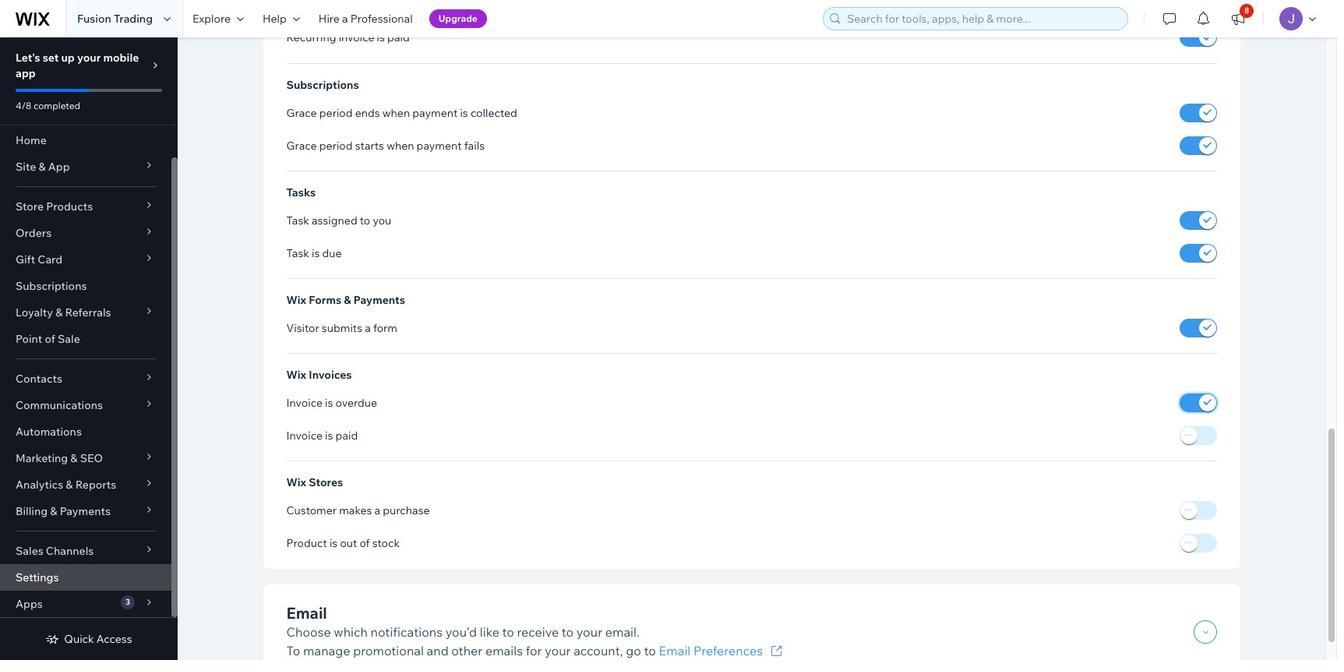 Task type: locate. For each thing, give the bounding box(es) containing it.
2 vertical spatial wix
[[286, 475, 306, 489]]

1 vertical spatial wix
[[286, 368, 306, 382]]

&
[[38, 160, 46, 174], [344, 293, 351, 307], [55, 306, 63, 320], [70, 451, 78, 465], [66, 478, 73, 492], [50, 504, 57, 518]]

& for app
[[38, 160, 46, 174]]

& left reports
[[66, 478, 73, 492]]

assigned
[[312, 213, 358, 227]]

is left collected
[[460, 106, 468, 120]]

you
[[373, 213, 392, 227]]

fails
[[464, 138, 485, 152]]

3 wix from the top
[[286, 475, 306, 489]]

wix forms & payments
[[286, 293, 405, 307]]

0 vertical spatial when
[[383, 106, 410, 120]]

payments up form
[[354, 293, 405, 307]]

payment left fails
[[417, 138, 462, 152]]

marketing & seo button
[[0, 445, 171, 472]]

gift
[[16, 253, 35, 267]]

invoice down invoice is overdue
[[286, 429, 323, 443]]

1 horizontal spatial email
[[659, 643, 691, 659]]

customer
[[286, 504, 337, 518]]

paid down professional
[[387, 31, 410, 45]]

0 vertical spatial email
[[286, 603, 327, 623]]

forms
[[309, 293, 342, 307]]

completed
[[33, 100, 80, 111]]

email up the choose
[[286, 603, 327, 623]]

0 vertical spatial grace
[[286, 106, 317, 120]]

sale
[[58, 332, 80, 346]]

0 vertical spatial task
[[286, 213, 309, 227]]

your inside let's set up your mobile app
[[77, 51, 101, 65]]

settings
[[16, 571, 59, 585]]

& right loyalty
[[55, 306, 63, 320]]

2 horizontal spatial your
[[577, 624, 603, 640]]

email inside email choose which notifications you'd like to receive to your email.
[[286, 603, 327, 623]]

a for submits
[[365, 321, 371, 335]]

& for reports
[[66, 478, 73, 492]]

0 vertical spatial of
[[45, 332, 55, 346]]

payment left collected
[[413, 106, 458, 120]]

your right "up"
[[77, 51, 101, 65]]

loyalty
[[16, 306, 53, 320]]

& right 'billing'
[[50, 504, 57, 518]]

payments
[[354, 293, 405, 307], [60, 504, 111, 518]]

invoice down wix invoices
[[286, 396, 323, 410]]

0 vertical spatial wix
[[286, 293, 306, 307]]

automations link
[[0, 419, 171, 445]]

period left starts
[[319, 138, 353, 152]]

a
[[342, 12, 348, 26], [365, 321, 371, 335], [375, 504, 381, 518]]

wix left the forms
[[286, 293, 306, 307]]

1 vertical spatial your
[[577, 624, 603, 640]]

grace
[[286, 106, 317, 120], [286, 138, 317, 152]]

2 grace from the top
[[286, 138, 317, 152]]

wix
[[286, 293, 306, 307], [286, 368, 306, 382], [286, 475, 306, 489]]

0 horizontal spatial payments
[[60, 504, 111, 518]]

invoice is paid
[[286, 429, 358, 443]]

1 horizontal spatial paid
[[387, 31, 410, 45]]

loyalty & referrals button
[[0, 299, 171, 326]]

account,
[[574, 643, 623, 659]]

task for task is due
[[286, 246, 309, 260]]

a left form
[[365, 321, 371, 335]]

analytics
[[16, 478, 63, 492]]

0 vertical spatial payments
[[354, 293, 405, 307]]

period left ends
[[319, 106, 353, 120]]

1 grace from the top
[[286, 106, 317, 120]]

1 invoice from the top
[[286, 396, 323, 410]]

invoice for invoice is paid
[[286, 429, 323, 443]]

email for email choose which notifications you'd like to receive to your email.
[[286, 603, 327, 623]]

0 horizontal spatial paid
[[336, 429, 358, 443]]

wix left stores
[[286, 475, 306, 489]]

1 vertical spatial grace
[[286, 138, 317, 152]]

to manage promotional and other emails for your account, go to
[[286, 643, 659, 659]]

contacts button
[[0, 366, 171, 392]]

your right the for
[[545, 643, 571, 659]]

paid
[[387, 31, 410, 45], [336, 429, 358, 443]]

0 horizontal spatial subscriptions
[[16, 279, 87, 293]]

2 vertical spatial a
[[375, 504, 381, 518]]

a right the makes
[[375, 504, 381, 518]]

a right the hire
[[342, 12, 348, 26]]

when for starts
[[387, 138, 414, 152]]

marketing
[[16, 451, 68, 465]]

& for referrals
[[55, 306, 63, 320]]

when right starts
[[387, 138, 414, 152]]

1 vertical spatial subscriptions
[[16, 279, 87, 293]]

0 vertical spatial your
[[77, 51, 101, 65]]

is left out
[[330, 536, 338, 550]]

1 wix from the top
[[286, 293, 306, 307]]

grace left ends
[[286, 106, 317, 120]]

wix left invoices at bottom left
[[286, 368, 306, 382]]

period for ends
[[319, 106, 353, 120]]

payment for fails
[[417, 138, 462, 152]]

is left overdue
[[325, 396, 333, 410]]

email preferences
[[659, 643, 763, 659]]

let's
[[16, 51, 40, 65]]

1 vertical spatial task
[[286, 246, 309, 260]]

of right out
[[360, 536, 370, 550]]

1 horizontal spatial a
[[365, 321, 371, 335]]

upgrade
[[439, 12, 478, 24]]

makes
[[339, 504, 372, 518]]

paid down overdue
[[336, 429, 358, 443]]

payments down analytics & reports dropdown button
[[60, 504, 111, 518]]

wix for wix stores
[[286, 475, 306, 489]]

to right like
[[502, 624, 514, 640]]

wix stores
[[286, 475, 343, 489]]

task down tasks
[[286, 213, 309, 227]]

1 vertical spatial email
[[659, 643, 691, 659]]

form
[[373, 321, 398, 335]]

point
[[16, 332, 42, 346]]

1 horizontal spatial payments
[[354, 293, 405, 307]]

when right ends
[[383, 106, 410, 120]]

submits
[[322, 321, 363, 335]]

marketing & seo
[[16, 451, 103, 465]]

0 vertical spatial a
[[342, 12, 348, 26]]

2 wix from the top
[[286, 368, 306, 382]]

orders button
[[0, 220, 171, 246]]

email for email preferences
[[659, 643, 691, 659]]

point of sale
[[16, 332, 80, 346]]

hire
[[319, 12, 340, 26]]

0 horizontal spatial of
[[45, 332, 55, 346]]

0 vertical spatial paid
[[387, 31, 410, 45]]

billing & payments
[[16, 504, 111, 518]]

subscriptions down recurring
[[286, 78, 359, 92]]

& inside popup button
[[55, 306, 63, 320]]

settings link
[[0, 564, 171, 591]]

& inside popup button
[[50, 504, 57, 518]]

is for paid
[[325, 429, 333, 443]]

0 vertical spatial period
[[319, 106, 353, 120]]

2 vertical spatial your
[[545, 643, 571, 659]]

let's set up your mobile app
[[16, 51, 139, 80]]

contacts
[[16, 372, 62, 386]]

2 invoice from the top
[[286, 429, 323, 443]]

task left due
[[286, 246, 309, 260]]

1 horizontal spatial your
[[545, 643, 571, 659]]

gift card button
[[0, 246, 171, 273]]

& right site
[[38, 160, 46, 174]]

email
[[286, 603, 327, 623], [659, 643, 691, 659]]

& left seo
[[70, 451, 78, 465]]

store
[[16, 200, 44, 214]]

2 period from the top
[[319, 138, 353, 152]]

your up account,
[[577, 624, 603, 640]]

wix for wix invoices
[[286, 368, 306, 382]]

of left sale
[[45, 332, 55, 346]]

email inside 'link'
[[659, 643, 691, 659]]

help
[[263, 12, 287, 26]]

gift card
[[16, 253, 63, 267]]

mobile
[[103, 51, 139, 65]]

collected
[[471, 106, 518, 120]]

invoice is overdue
[[286, 396, 377, 410]]

1 horizontal spatial of
[[360, 536, 370, 550]]

app
[[16, 66, 36, 80]]

product
[[286, 536, 327, 550]]

1 vertical spatial payment
[[417, 138, 462, 152]]

0 vertical spatial subscriptions
[[286, 78, 359, 92]]

home
[[16, 133, 47, 147]]

to right go
[[644, 643, 656, 659]]

1 vertical spatial when
[[387, 138, 414, 152]]

0 vertical spatial invoice
[[286, 396, 323, 410]]

1 vertical spatial payments
[[60, 504, 111, 518]]

2 horizontal spatial a
[[375, 504, 381, 518]]

is
[[377, 31, 385, 45], [460, 106, 468, 120], [312, 246, 320, 260], [325, 396, 333, 410], [325, 429, 333, 443], [330, 536, 338, 550]]

payment
[[413, 106, 458, 120], [417, 138, 462, 152]]

analytics & reports
[[16, 478, 116, 492]]

0 horizontal spatial email
[[286, 603, 327, 623]]

is left due
[[312, 246, 320, 260]]

1 vertical spatial a
[[365, 321, 371, 335]]

is for due
[[312, 246, 320, 260]]

visitor
[[286, 321, 319, 335]]

store products
[[16, 200, 93, 214]]

home link
[[0, 127, 171, 154]]

to
[[286, 643, 300, 659]]

is down invoice is overdue
[[325, 429, 333, 443]]

2 task from the top
[[286, 246, 309, 260]]

task
[[286, 213, 309, 227], [286, 246, 309, 260]]

subscriptions down card
[[16, 279, 87, 293]]

1 vertical spatial period
[[319, 138, 353, 152]]

when
[[383, 106, 410, 120], [387, 138, 414, 152]]

fusion
[[77, 12, 111, 26]]

1 task from the top
[[286, 213, 309, 227]]

site & app button
[[0, 154, 171, 180]]

1 vertical spatial invoice
[[286, 429, 323, 443]]

0 horizontal spatial your
[[77, 51, 101, 65]]

1 period from the top
[[319, 106, 353, 120]]

email right go
[[659, 643, 691, 659]]

0 horizontal spatial a
[[342, 12, 348, 26]]

0 vertical spatial payment
[[413, 106, 458, 120]]

grace up tasks
[[286, 138, 317, 152]]

payments inside popup button
[[60, 504, 111, 518]]

1 vertical spatial of
[[360, 536, 370, 550]]

access
[[96, 632, 132, 646]]

your
[[77, 51, 101, 65], [577, 624, 603, 640], [545, 643, 571, 659]]



Task type: describe. For each thing, give the bounding box(es) containing it.
billing
[[16, 504, 48, 518]]

task assigned to you
[[286, 213, 392, 227]]

purchase
[[383, 504, 430, 518]]

channels
[[46, 544, 94, 558]]

trading
[[114, 12, 153, 26]]

due
[[322, 246, 342, 260]]

receive
[[517, 624, 559, 640]]

up
[[61, 51, 75, 65]]

like
[[480, 624, 500, 640]]

is for out
[[330, 536, 338, 550]]

referrals
[[65, 306, 111, 320]]

4/8 completed
[[16, 100, 80, 111]]

you'd
[[446, 624, 477, 640]]

is for overdue
[[325, 396, 333, 410]]

8
[[1245, 5, 1250, 16]]

sidebar element
[[0, 37, 178, 660]]

app
[[48, 160, 70, 174]]

your inside email choose which notifications you'd like to receive to your email.
[[577, 624, 603, 640]]

to left the you
[[360, 213, 370, 227]]

site & app
[[16, 160, 70, 174]]

customer makes a purchase
[[286, 504, 430, 518]]

grace for grace period starts when payment fails
[[286, 138, 317, 152]]

sales
[[16, 544, 43, 558]]

loyalty & referrals
[[16, 306, 111, 320]]

professional
[[351, 12, 413, 26]]

promotional
[[353, 643, 424, 659]]

hire a professional link
[[309, 0, 422, 37]]

fusion trading
[[77, 12, 153, 26]]

email.
[[605, 624, 640, 640]]

reports
[[75, 478, 116, 492]]

quick access
[[64, 632, 132, 646]]

payment for is
[[413, 106, 458, 120]]

manage
[[303, 643, 350, 659]]

a for makes
[[375, 504, 381, 518]]

communications
[[16, 398, 103, 412]]

quick
[[64, 632, 94, 646]]

recurring
[[286, 31, 336, 45]]

task is due
[[286, 246, 342, 260]]

of inside 'sidebar' element
[[45, 332, 55, 346]]

wix for wix forms & payments
[[286, 293, 306, 307]]

email preferences link
[[659, 641, 787, 660]]

to right receive
[[562, 624, 574, 640]]

Search for tools, apps, help & more... field
[[843, 8, 1123, 30]]

analytics & reports button
[[0, 472, 171, 498]]

tasks
[[286, 185, 316, 199]]

& for seo
[[70, 451, 78, 465]]

stores
[[309, 475, 343, 489]]

invoice
[[339, 31, 375, 45]]

email choose which notifications you'd like to receive to your email.
[[286, 603, 640, 640]]

task for task assigned to you
[[286, 213, 309, 227]]

invoice for invoice is overdue
[[286, 396, 323, 410]]

overdue
[[336, 396, 377, 410]]

stock
[[372, 536, 400, 550]]

1 vertical spatial paid
[[336, 429, 358, 443]]

emails
[[486, 643, 523, 659]]

4/8
[[16, 100, 31, 111]]

& for payments
[[50, 504, 57, 518]]

help button
[[253, 0, 309, 37]]

hire a professional
[[319, 12, 413, 26]]

other
[[452, 643, 483, 659]]

choose
[[286, 624, 331, 640]]

set
[[43, 51, 59, 65]]

& right the forms
[[344, 293, 351, 307]]

for
[[526, 643, 542, 659]]

visitor submits a form
[[286, 321, 398, 335]]

1 horizontal spatial subscriptions
[[286, 78, 359, 92]]

products
[[46, 200, 93, 214]]

period for starts
[[319, 138, 353, 152]]

card
[[38, 253, 63, 267]]

apps
[[16, 597, 43, 611]]

notifications
[[371, 624, 443, 640]]

grace period starts when payment fails
[[286, 138, 485, 152]]

grace for grace period ends when payment is collected
[[286, 106, 317, 120]]

wix invoices
[[286, 368, 352, 382]]

upgrade button
[[429, 9, 487, 28]]

store products button
[[0, 193, 171, 220]]

when for ends
[[383, 106, 410, 120]]

grace period ends when payment is collected
[[286, 106, 518, 120]]

site
[[16, 160, 36, 174]]

orders
[[16, 226, 52, 240]]

go
[[626, 643, 642, 659]]

subscriptions inside 'sidebar' element
[[16, 279, 87, 293]]

explore
[[193, 12, 231, 26]]

sales channels button
[[0, 538, 171, 564]]

subscriptions link
[[0, 273, 171, 299]]

3
[[125, 597, 130, 607]]

sales channels
[[16, 544, 94, 558]]

which
[[334, 624, 368, 640]]

is down professional
[[377, 31, 385, 45]]

seo
[[80, 451, 103, 465]]

out
[[340, 536, 357, 550]]

ends
[[355, 106, 380, 120]]

starts
[[355, 138, 384, 152]]



Task type: vqa. For each thing, say whether or not it's contained in the screenshot.
the Gary Orlando IMAGE in the left bottom of the page
no



